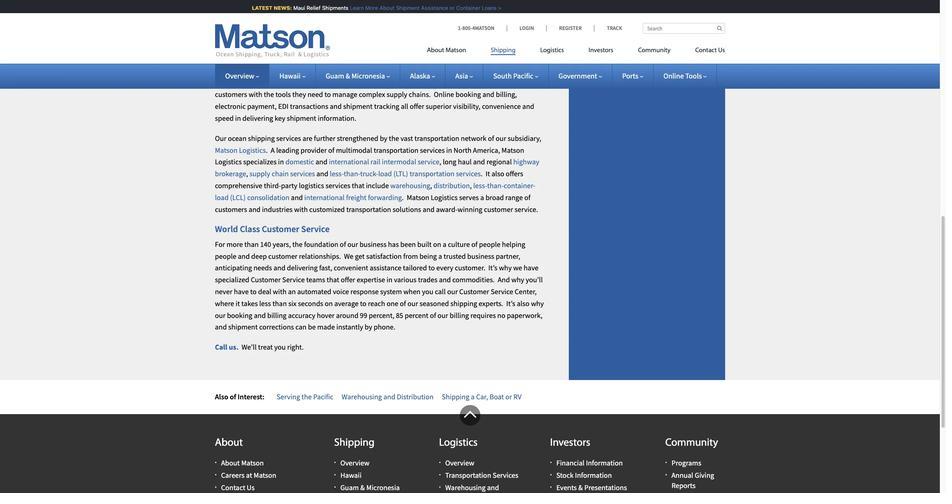 Task type: vqa. For each thing, say whether or not it's contained in the screenshot.


Task type: locate. For each thing, give the bounding box(es) containing it.
available down vessels
[[347, 42, 375, 52]]

1 vertical spatial investors
[[550, 438, 590, 449]]

1 horizontal spatial freight
[[346, 193, 367, 202]]

serves
[[459, 193, 479, 202]]

delivering down payment,
[[242, 114, 273, 123]]

2 horizontal spatial &
[[578, 484, 583, 493]]

1 vertical spatial than-
[[487, 181, 504, 191]]

0 vertical spatial delivering
[[242, 114, 273, 123]]

1 horizontal spatial have
[[524, 263, 539, 273]]

information.
[[318, 114, 356, 123]]

matson inside the top menu navigation
[[446, 47, 466, 54]]

service inside our business model is designed to provide superior service.  dedicated terminal facilities and equipment allow us to dock, unload, reload and sail our vessels on schedule with industry-leading speed and reliability. an extensive fleet of owned chassis readily available throughout our network and superior tracking technology consistently enables the industry's fastest truck turn times and cargo availability upon arrival. all of matson's services are supported by experienced shipping professionals readily available by phone or email at our port locations or our customer service center, as well as the latest technology providing customers with the tools they need to manage complex supply chains.  online booking and billing, electronic payment, edi transactions and shipment tracking all offer superior visibility, convenience and speed in delivering key shipment information.
[[349, 78, 372, 87]]

1 vertical spatial have
[[234, 287, 249, 297]]

are inside the our ocean shipping services are further strengthened by the vast transportation network of our subsidiary, matson logistics
[[303, 134, 312, 143]]

0 vertical spatial warehousing
[[342, 392, 382, 402]]

service. inside our business model is designed to provide superior service.  dedicated terminal facilities and equipment allow us to dock, unload, reload and sail our vessels on schedule with industry-leading speed and reliability. an extensive fleet of owned chassis readily available throughout our network and superior tracking technology consistently enables the industry's fastest truck turn times and cargo availability upon arrival. all of matson's services are supported by experienced shipping professionals readily available by phone or email at our port locations or our customer service center, as well as the latest technology providing customers with the tools they need to manage complex supply chains.  online booking and billing, electronic payment, edi transactions and shipment tracking all offer superior visibility, convenience and speed in delivering key shipment information.
[[374, 19, 398, 28]]

investors inside the top menu navigation
[[589, 47, 613, 54]]

services
[[493, 471, 518, 481]]

load down international rail intermodal service link
[[378, 169, 392, 179]]

shipping
[[491, 47, 516, 54], [442, 392, 470, 402], [334, 438, 375, 449]]

0 horizontal spatial contact
[[221, 484, 245, 493]]

1 customers from the top
[[215, 90, 247, 99]]

0 vertical spatial available
[[347, 42, 375, 52]]

2 as from the left
[[420, 78, 426, 87]]

anticipating
[[215, 263, 252, 273]]

than up deep
[[244, 240, 259, 249]]

1 horizontal spatial shipping
[[371, 66, 398, 76]]

have up it
[[234, 287, 249, 297]]

0 vertical spatial guam
[[326, 71, 344, 81]]

call us. link
[[215, 343, 239, 352]]

shipping up requires
[[450, 299, 477, 308]]

1 horizontal spatial service.
[[515, 205, 538, 214]]

shipping up 'overview hawaii guam & micronesia'
[[334, 438, 375, 449]]

. up solutions on the left
[[402, 193, 404, 202]]

made
[[317, 323, 335, 332]]

takes
[[241, 299, 258, 308]]

have
[[524, 263, 539, 273], [234, 287, 249, 297]]

reliability.
[[516, 31, 546, 40]]

2 horizontal spatial .
[[481, 169, 483, 179]]

speed up shipping link
[[482, 31, 501, 40]]

1 vertical spatial on
[[433, 240, 441, 249]]

. inside .  it also offers comprehensive third-party logistics services that include
[[481, 169, 483, 179]]

transportation inside .  matson logistics serves a broad range of customers and industries with customized transportation solutions and award-winning customer service.
[[346, 205, 391, 214]]

2 vertical spatial .
[[402, 193, 404, 202]]

about inside the top menu navigation
[[427, 47, 444, 54]]

0 horizontal spatial delivering
[[242, 114, 273, 123]]

and down "equipment" in the top of the page
[[502, 31, 514, 40]]

offer inside the for more than 140 years, the foundation of our business has been built on a culture of people helping people and deep customer relationships.  we get satisfaction from being a trusted business partner, anticipating needs and delivering fast, convenient assistance tailored to every customer.  it's why we have specialized customer service teams that offer expertise in various trades and commodities.  and why you'll never have to deal with an automated voice response system when you call our customer service center, where it takes less than six seconds on average to reach one of our seasoned shipping experts.  it's also why our booking and billing accuracy hover around 99 percent, 85 percent of our billing requires no paperwork, and shipment corrections can be made instantly by phone.
[[341, 275, 355, 285]]

than left six
[[273, 299, 287, 308]]

being
[[420, 252, 437, 261]]

specialized
[[215, 275, 249, 285]]

0 horizontal spatial us
[[247, 484, 255, 493]]

1 horizontal spatial supply
[[387, 90, 407, 99]]

shipments
[[318, 5, 344, 11]]

delivering up teams on the left bottom of the page
[[287, 263, 318, 273]]

no
[[497, 311, 505, 320]]

as left well
[[397, 78, 404, 87]]

0 vertical spatial shipping
[[491, 47, 516, 54]]

and down consolidation
[[249, 205, 261, 214]]

1 vertical spatial that
[[327, 275, 339, 285]]

six
[[288, 299, 297, 308]]

. for also
[[481, 169, 483, 179]]

services inside .  it also offers comprehensive third-party logistics services that include
[[326, 181, 350, 191]]

transportation down less-than-container- load (lcl) consolidation link
[[346, 205, 391, 214]]

our for our business model is designed to provide superior service.  dedicated terminal facilities and equipment allow us to dock, unload, reload and sail our vessels on schedule with industry-leading speed and reliability. an extensive fleet of owned chassis readily available throughout our network and superior tracking technology consistently enables the industry's fastest truck turn times and cargo availability upon arrival. all of matson's services are supported by experienced shipping professionals readily available by phone or email at our port locations or our customer service center, as well as the latest technology providing customers with the tools they need to manage complex supply chains.  online booking and billing, electronic payment, edi transactions and shipment tracking all offer superior visibility, convenience and speed in delivering key shipment information.
[[215, 19, 226, 28]]

online tools
[[664, 71, 702, 81]]

years,
[[273, 240, 291, 249]]

community
[[638, 47, 671, 54], [665, 438, 718, 449]]

investors down track link
[[589, 47, 613, 54]]

to right us
[[242, 31, 248, 40]]

forwarding
[[368, 193, 402, 202]]

billing up corrections
[[267, 311, 287, 320]]

1 vertical spatial business
[[360, 240, 387, 249]]

0 horizontal spatial shipment
[[228, 323, 258, 332]]

0 horizontal spatial at
[[234, 78, 240, 87]]

0 vertical spatial load
[[378, 169, 392, 179]]

shipping down truck
[[371, 66, 398, 76]]

hawaii inside 'overview hawaii guam & micronesia'
[[340, 471, 362, 481]]

overview for logistics
[[445, 459, 474, 468]]

more
[[361, 5, 374, 11]]

network
[[425, 42, 451, 52], [461, 134, 487, 143]]

us down careers at matson link
[[247, 484, 255, 493]]

1 horizontal spatial about matson link
[[427, 43, 479, 60]]

leading down facilities
[[458, 31, 481, 40]]

government link
[[559, 71, 602, 81]]

information up events & presentations link
[[575, 471, 612, 481]]

delivering
[[242, 114, 273, 123], [287, 263, 318, 273]]

. inside .  matson logistics serves a broad range of customers and industries with customized transportation solutions and award-winning customer service.
[[402, 193, 404, 202]]

pacific down arrival.
[[513, 71, 534, 81]]

of up "america,"
[[488, 134, 494, 143]]

0 horizontal spatial shipping
[[334, 438, 375, 449]]

services inside our business model is designed to provide superior service.  dedicated terminal facilities and equipment allow us to dock, unload, reload and sail our vessels on schedule with industry-leading speed and reliability. an extensive fleet of owned chassis readily available throughout our network and superior tracking technology consistently enables the industry's fastest truck turn times and cargo availability upon arrival. all of matson's services are supported by experienced shipping professionals readily available by phone or email at our port locations or our customer service center, as well as the latest technology providing customers with the tools they need to manage complex supply chains.  online booking and billing, electronic payment, edi transactions and shipment tracking all offer superior visibility, convenience and speed in delivering key shipment information.
[[251, 66, 276, 76]]

matson inside the our ocean shipping services are further strengthened by the vast transportation network of our subsidiary, matson logistics
[[215, 145, 238, 155]]

our inside the our ocean shipping services are further strengthened by the vast transportation network of our subsidiary, matson logistics
[[496, 134, 506, 143]]

contact inside about matson careers at matson contact us
[[221, 484, 245, 493]]

satisfaction
[[366, 252, 402, 261]]

0 horizontal spatial freight
[[318, 3, 344, 14]]

at
[[234, 78, 240, 87], [246, 471, 252, 481]]

0 vertical spatial than
[[371, 3, 389, 14]]

0 vertical spatial about matson link
[[427, 43, 479, 60]]

asia
[[455, 71, 468, 81]]

of matson's
[[215, 66, 250, 76]]

section
[[559, 0, 735, 381]]

2 customers from the top
[[215, 205, 247, 214]]

matson up careers at matson link
[[241, 459, 264, 468]]

center, inside the for more than 140 years, the foundation of our business has been built on a culture of people helping people and deep customer relationships.  we get satisfaction from being a trusted business partner, anticipating needs and delivering fast, convenient assistance tailored to every customer.  it's why we have specialized customer service teams that offer expertise in various trades and commodities.  and why you'll never have to deal with an automated voice response system when you call our customer service center, where it takes less than six seconds on average to reach one of our seasoned shipping experts.  it's also why our booking and billing accuracy hover around 99 percent, 85 percent of our billing requires no paperwork, and shipment corrections can be made instantly by phone.
[[515, 287, 537, 297]]

1 vertical spatial at
[[246, 471, 252, 481]]

also inside the for more than 140 years, the foundation of our business has been built on a culture of people helping people and deep customer relationships.  we get satisfaction from being a trusted business partner, anticipating needs and delivering fast, convenient assistance tailored to every customer.  it's why we have specialized customer service teams that offer expertise in various trades and commodities.  and why you'll never have to deal with an automated voice response system when you call our customer service center, where it takes less than six seconds on average to reach one of our seasoned shipping experts.  it's also why our booking and billing accuracy hover around 99 percent, 85 percent of our billing requires no paperwork, and shipment corrections can be made instantly by phone.
[[517, 299, 530, 308]]

you'll
[[526, 275, 543, 285]]

1 vertical spatial supply
[[250, 169, 270, 179]]

(ltl)
[[393, 169, 408, 179]]

center, down you'll on the right bottom of page
[[515, 287, 537, 297]]

1 horizontal spatial warehousing
[[445, 484, 486, 493]]

1 horizontal spatial you
[[422, 287, 434, 297]]

0 horizontal spatial supply
[[250, 169, 270, 179]]

0 vertical spatial on
[[376, 31, 384, 40]]

footer
[[0, 406, 940, 494]]

provide
[[322, 19, 345, 28]]

guam inside 'overview hawaii guam & micronesia'
[[340, 484, 359, 493]]

logistics up brokerage
[[215, 157, 242, 167]]

assistance
[[370, 263, 402, 273]]

overview
[[225, 71, 254, 81], [340, 459, 370, 468], [445, 459, 474, 468]]

have up you'll on the right bottom of page
[[524, 263, 539, 273]]

business up us
[[228, 19, 255, 28]]

billing left requires
[[450, 311, 469, 320]]

customers up electronic
[[215, 90, 247, 99]]

service down the experienced
[[349, 78, 372, 87]]

technology
[[215, 54, 250, 64], [458, 78, 493, 87]]

deal
[[258, 287, 271, 297]]

shipping inside the for more than 140 years, the foundation of our business has been built on a culture of people helping people and deep customer relationships.  we get satisfaction from being a trusted business partner, anticipating needs and delivering fast, convenient assistance tailored to every customer.  it's why we have specialized customer service teams that offer expertise in various trades and commodities.  and why you'll never have to deal with an automated voice response system when you call our customer service center, where it takes less than six seconds on average to reach one of our seasoned shipping experts.  it's also why our booking and billing accuracy hover around 99 percent, 85 percent of our billing requires no paperwork, and shipment corrections can be made instantly by phone.
[[450, 299, 477, 308]]

about matson link up careers at matson link
[[221, 459, 264, 468]]

1 vertical spatial less-
[[473, 181, 487, 191]]

customer inside the for more than 140 years, the foundation of our business has been built on a culture of people helping people and deep customer relationships.  we get satisfaction from being a trusted business partner, anticipating needs and delivering fast, convenient assistance tailored to every customer.  it's why we have specialized customer service teams that offer expertise in various trades and commodities.  and why you'll never have to deal with an automated voice response system when you call our customer service center, where it takes less than six seconds on average to reach one of our seasoned shipping experts.  it's also why our booking and billing accuracy hover around 99 percent, 85 percent of our billing requires no paperwork, and shipment corrections can be made instantly by phone.
[[268, 252, 297, 261]]

business inside our business model is designed to provide superior service.  dedicated terminal facilities and equipment allow us to dock, unload, reload and sail our vessels on schedule with industry-leading speed and reliability. an extensive fleet of owned chassis readily available throughout our network and superior tracking technology consistently enables the industry's fastest truck turn times and cargo availability upon arrival. all of matson's services are supported by experienced shipping professionals readily available by phone or email at our port locations or our customer service center, as well as the latest technology providing customers with the tools they need to manage complex supply chains.  online booking and billing, electronic payment, edi transactions and shipment tracking all offer superior visibility, convenience and speed in delivering key shipment information.
[[228, 19, 255, 28]]

1 horizontal spatial shipment
[[287, 114, 316, 123]]

0 vertical spatial center,
[[374, 78, 396, 87]]

to down the matson's mission: to move freight better than anyone
[[314, 19, 320, 28]]

0 vertical spatial customer
[[484, 205, 513, 214]]

instantly
[[336, 323, 363, 332]]

2 our from the top
[[215, 134, 226, 143]]

0 vertical spatial hawaii link
[[279, 71, 306, 81]]

top menu navigation
[[427, 43, 725, 60]]

and up information.
[[330, 102, 342, 111]]

the inside the our ocean shipping services are further strengthened by the vast transportation network of our subsidiary, matson logistics
[[389, 134, 399, 143]]

shipping inside our business model is designed to provide superior service.  dedicated terminal facilities and equipment allow us to dock, unload, reload and sail our vessels on schedule with industry-leading speed and reliability. an extensive fleet of owned chassis readily available throughout our network and superior tracking technology consistently enables the industry's fastest truck turn times and cargo availability upon arrival. all of matson's services are supported by experienced shipping professionals readily available by phone or email at our port locations or our customer service center, as well as the latest technology providing customers with the tools they need to manage complex supply chains.  online booking and billing, electronic payment, edi transactions and shipment tracking all offer superior visibility, convenience and speed in delivering key shipment information.
[[371, 66, 398, 76]]

1 horizontal spatial contact
[[695, 47, 717, 54]]

for more than 140 years, the foundation of our business has been built on a culture of people helping people and deep customer relationships.  we get satisfaction from being a trusted business partner, anticipating needs and delivering fast, convenient assistance tailored to every customer.  it's why we have specialized customer service teams that offer expertise in various trades and commodities.  and why you'll never have to deal with an automated voice response system when you call our customer service center, where it takes less than six seconds on average to reach one of our seasoned shipping experts.  it's also why our booking and billing accuracy hover around 99 percent, 85 percent of our billing requires no paperwork, and shipment corrections can be made instantly by phone.
[[215, 240, 544, 332]]

contact us link up "tools"
[[683, 43, 725, 60]]

1 horizontal spatial as
[[420, 78, 426, 87]]

pacific right serving at the bottom
[[313, 392, 333, 402]]

0 vertical spatial us
[[718, 47, 725, 54]]

readily down cargo
[[442, 66, 463, 76]]

0 vertical spatial guam & micronesia link
[[326, 71, 390, 81]]

service. up the 'schedule'
[[374, 19, 398, 28]]

has
[[388, 240, 399, 249]]

load
[[378, 169, 392, 179], [215, 193, 229, 202]]

ocean
[[228, 134, 247, 143]]

relief
[[303, 5, 316, 11]]

1 horizontal spatial leading
[[458, 31, 481, 40]]

0 horizontal spatial than-
[[344, 169, 360, 179]]

logistics down backtop image
[[439, 438, 478, 449]]

0 vertical spatial also
[[492, 169, 504, 179]]

the up payment,
[[264, 90, 274, 99]]

delivering inside the for more than 140 years, the foundation of our business has been built on a culture of people helping people and deep customer relationships.  we get satisfaction from being a trusted business partner, anticipating needs and delivering fast, convenient assistance tailored to every customer.  it's why we have specialized customer service teams that offer expertise in various trades and commodities.  and why you'll never have to deal with an automated voice response system when you call our customer service center, where it takes less than six seconds on average to reach one of our seasoned shipping experts.  it's also why our booking and billing accuracy hover around 99 percent, 85 percent of our billing requires no paperwork, and shipment corrections can be made instantly by phone.
[[287, 263, 318, 273]]

2 horizontal spatial overview
[[445, 459, 474, 468]]

services down haul
[[456, 169, 481, 179]]

1 vertical spatial delivering
[[287, 263, 318, 273]]

our ocean shipping services are further strengthened by the vast transportation network of our subsidiary, matson logistics
[[215, 134, 541, 155]]

customer inside .  matson logistics serves a broad range of customers and industries with customized transportation solutions and award-winning customer service.
[[484, 205, 513, 214]]

by inside the for more than 140 years, the foundation of our business has been built on a culture of people helping people and deep customer relationships.  we get satisfaction from being a trusted business partner, anticipating needs and delivering fast, convenient assistance tailored to every customer.  it's why we have specialized customer service teams that offer expertise in various trades and commodities.  and why you'll never have to deal with an automated voice response system when you call our customer service center, where it takes less than six seconds on average to reach one of our seasoned shipping experts.  it's also why our booking and billing accuracy hover around 99 percent, 85 percent of our billing requires no paperwork, and shipment corrections can be made instantly by phone.
[[365, 323, 372, 332]]

of right the range in the top right of the page
[[524, 193, 531, 202]]

0 vertical spatial people
[[479, 240, 501, 249]]

1 vertical spatial offer
[[341, 275, 355, 285]]

tracking left 'all'
[[374, 102, 399, 111]]

network down the industry-
[[425, 42, 451, 52]]

1 vertical spatial us
[[247, 484, 255, 493]]

than- up international freight forwarding "link"
[[344, 169, 360, 179]]

logistics inside the top menu navigation
[[540, 47, 564, 54]]

people
[[479, 240, 501, 249], [215, 252, 236, 261]]

0 horizontal spatial as
[[397, 78, 404, 87]]

our up "allow" at left
[[215, 19, 226, 28]]

international freight forwarding link
[[304, 193, 402, 202]]

logistics inside .  a leading provider of multimodal transportation services in north america, matson logistics specializes in
[[215, 157, 242, 167]]

deep
[[251, 252, 267, 261]]

1-
[[458, 25, 462, 32]]

an
[[288, 287, 296, 297]]

. inside .  a leading provider of multimodal transportation services in north america, matson logistics specializes in
[[266, 145, 268, 155]]

complex
[[359, 90, 385, 99]]

booking inside our business model is designed to provide superior service.  dedicated terminal facilities and equipment allow us to dock, unload, reload and sail our vessels on schedule with industry-leading speed and reliability. an extensive fleet of owned chassis readily available throughout our network and superior tracking technology consistently enables the industry's fastest truck turn times and cargo availability upon arrival. all of matson's services are supported by experienced shipping professionals readily available by phone or email at our port locations or our customer service center, as well as the latest technology providing customers with the tools they need to manage complex supply chains.  online booking and billing, electronic payment, edi transactions and shipment tracking all offer superior visibility, convenience and speed in delivering key shipment information.
[[456, 90, 481, 99]]

0 vertical spatial booking
[[456, 90, 481, 99]]

1 horizontal spatial tracking
[[493, 42, 518, 52]]

response
[[351, 287, 379, 297]]

1 our from the top
[[215, 19, 226, 28]]

convenience
[[482, 102, 521, 111]]

logistics up the 'all'
[[540, 47, 564, 54]]

information
[[586, 459, 623, 468], [575, 471, 612, 481]]

our for our ocean shipping services are further strengthened by the vast transportation network of our subsidiary, matson logistics
[[215, 134, 226, 143]]

leading inside .  a leading provider of multimodal transportation services in north america, matson logistics specializes in
[[276, 145, 299, 155]]

and down >
[[489, 19, 500, 28]]

1 horizontal spatial technology
[[458, 78, 493, 87]]

customer
[[484, 205, 513, 214], [268, 252, 297, 261]]

2 horizontal spatial on
[[433, 240, 441, 249]]

0 vertical spatial network
[[425, 42, 451, 52]]

customer inside our business model is designed to provide superior service.  dedicated terminal facilities and equipment allow us to dock, unload, reload and sail our vessels on schedule with industry-leading speed and reliability. an extensive fleet of owned chassis readily available throughout our network and superior tracking technology consistently enables the industry's fastest truck turn times and cargo availability upon arrival. all of matson's services are supported by experienced shipping professionals readily available by phone or email at our port locations or our customer service center, as well as the latest technology providing customers with the tools they need to manage complex supply chains.  online booking and billing, electronic payment, edi transactions and shipment tracking all offer superior visibility, convenience and speed in delivering key shipment information.
[[318, 78, 348, 87]]

in inside the for more than 140 years, the foundation of our business has been built on a culture of people helping people and deep customer relationships.  we get satisfaction from being a trusted business partner, anticipating needs and delivering fast, convenient assistance tailored to every customer.  it's why we have specialized customer service teams that offer expertise in various trades and commodities.  and why you'll never have to deal with an automated voice response system when you call our customer service center, where it takes less than six seconds on average to reach one of our seasoned shipping experts.  it's also why our booking and billing accuracy hover around 99 percent, 85 percent of our billing requires no paperwork, and shipment corrections can be made instantly by phone.
[[387, 275, 393, 285]]

port
[[253, 78, 267, 87]]

in inside our business model is designed to provide superior service.  dedicated terminal facilities and equipment allow us to dock, unload, reload and sail our vessels on schedule with industry-leading speed and reliability. an extensive fleet of owned chassis readily available throughout our network and superior tracking technology consistently enables the industry's fastest truck turn times and cargo availability upon arrival. all of matson's services are supported by experienced shipping professionals readily available by phone or email at our port locations or our customer service center, as well as the latest technology providing customers with the tools they need to manage complex supply chains.  online booking and billing, electronic payment, edi transactions and shipment tracking all offer superior visibility, convenience and speed in delivering key shipment information.
[[235, 114, 241, 123]]

customer down broad
[[484, 205, 513, 214]]

partner,
[[496, 252, 520, 261]]

our up "america,"
[[496, 134, 506, 143]]

or
[[445, 5, 451, 11], [524, 66, 531, 76], [298, 78, 304, 87], [506, 392, 512, 402]]

1 vertical spatial community
[[665, 438, 718, 449]]

community inside the top menu navigation
[[638, 47, 671, 54]]

latest
[[248, 5, 268, 11]]

1 vertical spatial micronesia
[[366, 484, 400, 493]]

superior down chains.
[[426, 102, 452, 111]]

domestic and international rail intermodal service , long haul and regional
[[286, 157, 513, 167]]

information up the stock information link
[[586, 459, 623, 468]]

overview inside overview transportation services warehousing and
[[445, 459, 474, 468]]

culture
[[448, 240, 470, 249]]

are up the 'provider'
[[303, 134, 312, 143]]

the left vast
[[389, 134, 399, 143]]

speed down electronic
[[215, 114, 234, 123]]

why up paperwork,
[[531, 299, 544, 308]]

can
[[295, 323, 307, 332]]

available down availability
[[464, 66, 492, 76]]

1 horizontal spatial on
[[376, 31, 384, 40]]

0 horizontal spatial network
[[425, 42, 451, 52]]

about for about matson careers at matson contact us
[[221, 459, 240, 468]]

times
[[413, 54, 430, 64]]

1 vertical spatial why
[[511, 275, 524, 285]]

1 horizontal spatial less-
[[473, 181, 487, 191]]

us inside about matson careers at matson contact us
[[247, 484, 255, 493]]

None search field
[[643, 23, 725, 34]]

offer down convenient
[[341, 275, 355, 285]]

why down the "we"
[[511, 275, 524, 285]]

at inside about matson careers at matson contact us
[[246, 471, 252, 481]]

and down "america,"
[[473, 157, 485, 167]]

services inside .  a leading provider of multimodal transportation services in north america, matson logistics specializes in
[[420, 145, 445, 155]]

search image
[[717, 26, 722, 31]]

blue matson logo with ocean, shipping, truck, rail and logistics written beneath it. image
[[215, 24, 330, 58]]

throughout
[[376, 42, 412, 52]]

0 vertical spatial service.
[[374, 19, 398, 28]]

1 horizontal spatial readily
[[442, 66, 463, 76]]

transportation up warehousing , distribution ,
[[410, 169, 455, 179]]

overview inside 'overview hawaii guam & micronesia'
[[340, 459, 370, 468]]

cargo
[[445, 54, 462, 64]]

our business model is designed to provide superior service.  dedicated terminal facilities and equipment allow us to dock, unload, reload and sail our vessels on schedule with industry-leading speed and reliability. an extensive fleet of owned chassis readily available throughout our network and superior tracking technology consistently enables the industry's fastest truck turn times and cargo availability upon arrival. all of matson's services are supported by experienced shipping professionals readily available by phone or email at our port locations or our customer service center, as well as the latest technology providing customers with the tools they need to manage complex supply chains.  online booking and billing, electronic payment, edi transactions and shipment tracking all offer superior visibility, convenience and speed in delivering key shipment information.
[[215, 19, 547, 123]]

service
[[349, 78, 372, 87], [301, 224, 330, 235], [282, 275, 305, 285], [491, 287, 513, 297]]

2 vertical spatial shipping
[[450, 299, 477, 308]]

shipping
[[371, 66, 398, 76], [248, 134, 275, 143], [450, 299, 477, 308]]

1 horizontal spatial us
[[718, 47, 725, 54]]

less- up and international freight forwarding
[[330, 169, 344, 179]]

on right vessels
[[376, 31, 384, 40]]

less-than-container- load (lcl) consolidation
[[215, 181, 536, 202]]

and international freight forwarding
[[290, 193, 402, 202]]

offer inside our business model is designed to provide superior service.  dedicated terminal facilities and equipment allow us to dock, unload, reload and sail our vessels on schedule with industry-leading speed and reliability. an extensive fleet of owned chassis readily available throughout our network and superior tracking technology consistently enables the industry's fastest truck turn times and cargo availability upon arrival. all of matson's services are supported by experienced shipping professionals readily available by phone or email at our port locations or our customer service center, as well as the latest technology providing customers with the tools they need to manage complex supply chains.  online booking and billing, electronic payment, edi transactions and shipment tracking all offer superior visibility, convenience and speed in delivering key shipment information.
[[410, 102, 424, 111]]

1 horizontal spatial overview
[[340, 459, 370, 468]]

about inside about matson careers at matson contact us
[[221, 459, 240, 468]]

supply inside our business model is designed to provide superior service.  dedicated terminal facilities and equipment allow us to dock, unload, reload and sail our vessels on schedule with industry-leading speed and reliability. an extensive fleet of owned chassis readily available throughout our network and superior tracking technology consistently enables the industry's fastest truck turn times and cargo availability upon arrival. all of matson's services are supported by experienced shipping professionals readily available by phone or email at our port locations or our customer service center, as well as the latest technology providing customers with the tools they need to manage complex supply chains.  online booking and billing, electronic payment, edi transactions and shipment tracking all offer superior visibility, convenience and speed in delivering key shipment information.
[[387, 90, 407, 99]]

our inside our business model is designed to provide superior service.  dedicated terminal facilities and equipment allow us to dock, unload, reload and sail our vessels on schedule with industry-leading speed and reliability. an extensive fleet of owned chassis readily available throughout our network and superior tracking technology consistently enables the industry's fastest truck turn times and cargo availability upon arrival. all of matson's services are supported by experienced shipping professionals readily available by phone or email at our port locations or our customer service center, as well as the latest technology providing customers with the tools they need to manage complex supply chains.  online booking and billing, electronic payment, edi transactions and shipment tracking all offer superior visibility, convenience and speed in delivering key shipment information.
[[215, 19, 226, 28]]

1 horizontal spatial overview link
[[340, 459, 370, 468]]

mission:
[[251, 3, 283, 14]]

logistics inside footer
[[439, 438, 478, 449]]

business up customer. at the bottom of the page
[[467, 252, 494, 261]]

load left (lcl)
[[215, 193, 229, 202]]

enables
[[290, 54, 314, 64]]

latest
[[440, 78, 457, 87]]

also down regional
[[492, 169, 504, 179]]

about matson link for shipping link
[[427, 43, 479, 60]]

1 horizontal spatial speed
[[482, 31, 501, 40]]

voice
[[333, 287, 349, 297]]

to down being
[[429, 263, 435, 273]]

login link
[[507, 25, 546, 32]]

our inside the our ocean shipping services are further strengthened by the vast transportation network of our subsidiary, matson logistics
[[215, 134, 226, 143]]

matson down ocean
[[215, 145, 238, 155]]

technology up of matson's
[[215, 54, 250, 64]]

overview hawaii guam & micronesia
[[340, 459, 400, 493]]

contact
[[695, 47, 717, 54], [221, 484, 245, 493]]

offers
[[506, 169, 523, 179]]

service. inside .  matson logistics serves a broad range of customers and industries with customized transportation solutions and award-winning customer service.
[[515, 205, 538, 214]]

contact up "tools"
[[695, 47, 717, 54]]

contact inside the top menu navigation
[[695, 47, 717, 54]]

shipment up we'll
[[228, 323, 258, 332]]

1 horizontal spatial load
[[378, 169, 392, 179]]

people up partner, on the right bottom of the page
[[479, 240, 501, 249]]

0 vertical spatial shipment
[[343, 102, 373, 111]]

0 vertical spatial shipping
[[371, 66, 398, 76]]

interest:
[[238, 392, 265, 402]]

that up international freight forwarding "link"
[[352, 181, 365, 191]]

shipment inside the for more than 140 years, the foundation of our business has been built on a culture of people helping people and deep customer relationships.  we get satisfaction from being a trusted business partner, anticipating needs and delivering fast, convenient assistance tailored to every customer.  it's why we have specialized customer service teams that offer expertise in various trades and commodities.  and why you'll never have to deal with an automated voice response system when you call our customer service center, where it takes less than six seconds on average to reach one of our seasoned shipping experts.  it's also why our booking and billing accuracy hover around 99 percent, 85 percent of our billing requires no paperwork, and shipment corrections can be made instantly by phone.
[[228, 323, 258, 332]]

that inside the for more than 140 years, the foundation of our business has been built on a culture of people helping people and deep customer relationships.  we get satisfaction from being a trusted business partner, anticipating needs and delivering fast, convenient assistance tailored to every customer.  it's why we have specialized customer service teams that offer expertise in various trades and commodities.  and why you'll never have to deal with an automated voice response system when you call our customer service center, where it takes less than six seconds on average to reach one of our seasoned shipping experts.  it's also why our booking and billing accuracy hover around 99 percent, 85 percent of our billing requires no paperwork, and shipment corrections can be made instantly by phone.
[[327, 275, 339, 285]]

. down "america,"
[[481, 169, 483, 179]]

logistics up specializes
[[239, 145, 266, 155]]

customer up years,
[[262, 224, 299, 235]]

solutions
[[393, 205, 421, 214]]

1 vertical spatial superior
[[466, 42, 492, 52]]

1 horizontal spatial hawaii
[[340, 471, 362, 481]]

fleet
[[255, 42, 269, 52]]

than- inside less-than-container- load (lcl) consolidation
[[487, 181, 504, 191]]

hawaii link
[[279, 71, 306, 81], [340, 471, 362, 481]]

america,
[[473, 145, 500, 155]]

that inside .  it also offers comprehensive third-party logistics services that include
[[352, 181, 365, 191]]

and down party
[[291, 193, 303, 202]]

2 vertical spatial business
[[467, 252, 494, 261]]

third-
[[264, 181, 281, 191]]

every
[[436, 263, 453, 273]]

a left culture
[[443, 240, 447, 249]]

system
[[380, 287, 402, 297]]

1 horizontal spatial shipping
[[442, 392, 470, 402]]

0 vertical spatial customers
[[215, 90, 247, 99]]

a right being
[[438, 252, 442, 261]]

and right convenience
[[522, 102, 534, 111]]

and down transportation services "link"
[[487, 484, 499, 493]]

customers inside our business model is designed to provide superior service.  dedicated terminal facilities and equipment allow us to dock, unload, reload and sail our vessels on schedule with industry-leading speed and reliability. an extensive fleet of owned chassis readily available throughout our network and superior tracking technology consistently enables the industry's fastest truck turn times and cargo availability upon arrival. all of matson's services are supported by experienced shipping professionals readily available by phone or email at our port locations or our customer service center, as well as the latest technology providing customers with the tools they need to manage complex supply chains.  online booking and billing, electronic payment, edi transactions and shipment tracking all offer superior visibility, convenience and speed in delivering key shipment information.
[[215, 90, 247, 99]]

0 vertical spatial technology
[[215, 54, 250, 64]]

by
[[322, 66, 330, 76], [494, 66, 501, 76], [380, 134, 387, 143], [365, 323, 372, 332]]

guam & micronesia link for bottommost hawaii link
[[340, 484, 400, 493]]

community up online
[[638, 47, 671, 54]]

in up chain
[[278, 157, 284, 167]]

1 vertical spatial load
[[215, 193, 229, 202]]

shipment
[[343, 102, 373, 111], [287, 114, 316, 123], [228, 323, 258, 332]]

of inside our business model is designed to provide superior service.  dedicated terminal facilities and equipment allow us to dock, unload, reload and sail our vessels on schedule with industry-leading speed and reliability. an extensive fleet of owned chassis readily available throughout our network and superior tracking technology consistently enables the industry's fastest truck turn times and cargo availability upon arrival. all of matson's services are supported by experienced shipping professionals readily available by phone or email at our port locations or our customer service center, as well as the latest technology providing customers with the tools they need to manage complex supply chains.  online booking and billing, electronic payment, edi transactions and shipment tracking all offer superior visibility, convenience and speed in delivering key shipment information.
[[270, 42, 276, 52]]

load inside less-than-container- load (lcl) consolidation
[[215, 193, 229, 202]]

center, inside our business model is designed to provide superior service.  dedicated terminal facilities and equipment allow us to dock, unload, reload and sail our vessels on schedule with industry-leading speed and reliability. an extensive fleet of owned chassis readily available throughout our network and superior tracking technology consistently enables the industry's fastest truck turn times and cargo availability upon arrival. all of matson's services are supported by experienced shipping professionals readily available by phone or email at our port locations or our customer service center, as well as the latest technology providing customers with the tools they need to manage complex supply chains.  online booking and billing, electronic payment, edi transactions and shipment tracking all offer superior visibility, convenience and speed in delivering key shipment information.
[[374, 78, 396, 87]]



Task type: describe. For each thing, give the bounding box(es) containing it.
micronesia inside 'overview hawaii guam & micronesia'
[[366, 484, 400, 493]]

1 vertical spatial hawaii link
[[340, 471, 362, 481]]

backtop image
[[460, 406, 480, 426]]

presentations
[[584, 484, 627, 493]]

our down where
[[215, 311, 226, 320]]

0 vertical spatial readily
[[324, 42, 345, 52]]

billing,
[[496, 90, 517, 99]]

online
[[664, 71, 684, 81]]

with down the port
[[249, 90, 262, 99]]

2 vertical spatial why
[[531, 299, 544, 308]]

you inside the for more than 140 years, the foundation of our business has been built on a culture of people helping people and deep customer relationships.  we get satisfaction from being a trusted business partner, anticipating needs and delivering fast, convenient assistance tailored to every customer.  it's why we have specialized customer service teams that offer expertise in various trades and commodities.  and why you'll never have to deal with an automated voice response system when you call our customer service center, where it takes less than six seconds on average to reach one of our seasoned shipping experts.  it's also why our booking and billing accuracy hover around 99 percent, 85 percent of our billing requires no paperwork, and shipment corrections can be made instantly by phone.
[[422, 287, 434, 297]]

built
[[417, 240, 432, 249]]

of right the one
[[400, 299, 406, 308]]

matson inside .  a leading provider of multimodal transportation services in north america, matson logistics specializes in
[[502, 145, 524, 155]]

0 vertical spatial contact us link
[[683, 43, 725, 60]]

0 horizontal spatial overview link
[[225, 71, 259, 81]]

1 vertical spatial international
[[304, 193, 345, 202]]

of down seasoned
[[430, 311, 436, 320]]

domestic
[[286, 157, 314, 167]]

warehousing link
[[390, 181, 430, 191]]

also inside .  it also offers comprehensive third-party logistics services that include
[[492, 169, 504, 179]]

0 vertical spatial speed
[[482, 31, 501, 40]]

rv
[[514, 392, 522, 402]]

logistics inside .  matson logistics serves a broad range of customers and industries with customized transportation solutions and award-winning customer service.
[[431, 193, 458, 202]]

1-800-4matson
[[458, 25, 495, 32]]

1 vertical spatial contact us link
[[221, 484, 255, 493]]

logistics inside the our ocean shipping services are further strengthened by the vast transportation network of our subsidiary, matson logistics
[[239, 145, 266, 155]]

distribution
[[397, 392, 434, 402]]

assistance
[[417, 5, 444, 11]]

and left sail
[[315, 31, 327, 40]]

are inside our business model is designed to provide superior service.  dedicated terminal facilities and equipment allow us to dock, unload, reload and sail our vessels on schedule with industry-leading speed and reliability. an extensive fleet of owned chassis readily available throughout our network and superior tracking technology consistently enables the industry's fastest truck turn times and cargo availability upon arrival. all of matson's services are supported by experienced shipping professionals readily available by phone or email at our port locations or our customer service center, as well as the latest technology providing customers with the tools they need to manage complex supply chains.  online booking and billing, electronic payment, edi transactions and shipment tracking all offer superior visibility, convenience and speed in delivering key shipment information.
[[277, 66, 287, 76]]

paperwork,
[[507, 311, 543, 320]]

0 vertical spatial information
[[586, 459, 623, 468]]

seasoned
[[420, 299, 449, 308]]

and up convenience
[[483, 90, 494, 99]]

0 horizontal spatial technology
[[215, 54, 250, 64]]

or down arrival.
[[524, 66, 531, 76]]

supported
[[289, 66, 321, 76]]

community inside footer
[[665, 438, 718, 449]]

logistics
[[299, 181, 324, 191]]

0 horizontal spatial people
[[215, 252, 236, 261]]

or up the terminal
[[445, 5, 451, 11]]

0 vertical spatial freight
[[318, 3, 344, 14]]

and down the 'provider'
[[316, 157, 327, 167]]

footer containing about
[[0, 406, 940, 494]]

guam & micronesia
[[326, 71, 385, 81]]

and down less
[[254, 311, 266, 320]]

0 horizontal spatial overview
[[225, 71, 254, 81]]

0 vertical spatial micronesia
[[352, 71, 385, 81]]

we
[[513, 263, 522, 273]]

services down domestic link
[[290, 169, 315, 179]]

shipping link
[[479, 43, 528, 60]]

, up serves
[[470, 181, 472, 191]]

and inside overview transportation services warehousing and
[[487, 484, 499, 493]]

with inside .  matson logistics serves a broad range of customers and industries with customized transportation solutions and award-winning customer service.
[[294, 205, 308, 214]]

with right the 'schedule'
[[415, 31, 428, 40]]

800-
[[462, 25, 472, 32]]

broad
[[486, 193, 504, 202]]

1 as from the left
[[397, 78, 404, 87]]

, left distribution
[[430, 181, 432, 191]]

shipping inside the our ocean shipping services are further strengthened by the vast transportation network of our subsidiary, matson logistics
[[248, 134, 275, 143]]

better
[[346, 3, 370, 14]]

.  it also offers comprehensive third-party logistics services that include
[[215, 169, 523, 191]]

. for logistics
[[402, 193, 404, 202]]

need
[[308, 90, 323, 99]]

0 horizontal spatial hawaii
[[279, 71, 301, 81]]

, left 'long'
[[440, 157, 441, 167]]

is
[[278, 19, 283, 28]]

in up 'long'
[[446, 145, 452, 155]]

1 vertical spatial information
[[575, 471, 612, 481]]

1 billing from the left
[[267, 311, 287, 320]]

2 vertical spatial superior
[[426, 102, 452, 111]]

of inside .  matson logistics serves a broad range of customers and industries with customized transportation solutions and award-winning customer service.
[[524, 193, 531, 202]]

to up 99
[[360, 299, 367, 308]]

learn
[[346, 5, 360, 11]]

2 horizontal spatial superior
[[466, 42, 492, 52]]

alaska
[[410, 71, 430, 81]]

range
[[505, 193, 523, 202]]

1 vertical spatial tracking
[[374, 102, 399, 111]]

0 horizontal spatial less-
[[330, 169, 344, 179]]

the left the "latest"
[[428, 78, 438, 87]]

0 horizontal spatial have
[[234, 287, 249, 297]]

percent,
[[369, 311, 394, 320]]

the right serving at the bottom
[[302, 392, 312, 402]]

about for about matson
[[427, 47, 444, 54]]

service up foundation
[[301, 224, 330, 235]]

and down every
[[439, 275, 451, 285]]

leading inside our business model is designed to provide superior service.  dedicated terminal facilities and equipment allow us to dock, unload, reload and sail our vessels on schedule with industry-leading speed and reliability. an extensive fleet of owned chassis readily available throughout our network and superior tracking technology consistently enables the industry's fastest truck turn times and cargo availability upon arrival. all of matson's services are supported by experienced shipping professionals readily available by phone or email at our port locations or our customer service center, as well as the latest technology providing customers with the tools they need to manage complex supply chains.  online booking and billing, electronic payment, edi transactions and shipment tracking all offer superior visibility, convenience and speed in delivering key shipment information.
[[458, 31, 481, 40]]

network inside the our ocean shipping services are further strengthened by the vast transportation network of our subsidiary, matson logistics
[[461, 134, 487, 143]]

dock,
[[250, 31, 267, 40]]

class
[[240, 224, 260, 235]]

giving
[[695, 471, 714, 481]]

edi
[[278, 102, 289, 111]]

to left the move
[[285, 3, 293, 14]]

customers inside .  matson logistics serves a broad range of customers and industries with customized transportation solutions and award-winning customer service.
[[215, 205, 247, 214]]

events & presentations link
[[556, 484, 627, 493]]

all
[[540, 54, 547, 64]]

government
[[559, 71, 597, 81]]

140
[[260, 240, 271, 249]]

requires
[[471, 311, 496, 320]]

phone
[[503, 66, 522, 76]]

world class customer service
[[215, 224, 330, 235]]

1 vertical spatial speed
[[215, 114, 234, 123]]

a left car,
[[471, 392, 475, 402]]

0 horizontal spatial &
[[346, 71, 350, 81]]

well
[[405, 78, 418, 87]]

vast
[[401, 134, 413, 143]]

by inside the our ocean shipping services are further strengthened by the vast transportation network of our subsidiary, matson logistics
[[380, 134, 387, 143]]

sail
[[328, 31, 339, 40]]

international rail intermodal service link
[[329, 157, 440, 167]]

with inside the for more than 140 years, the foundation of our business has been built on a culture of people helping people and deep customer relationships.  we get satisfaction from being a trusted business partner, anticipating needs and delivering fast, convenient assistance tailored to every customer.  it's why we have specialized customer service teams that offer expertise in various trades and commodities.  and why you'll never have to deal with an automated voice response system when you call our customer service center, where it takes less than six seconds on average to reach one of our seasoned shipping experts.  it's also why our booking and billing accuracy hover around 99 percent, 85 percent of our billing requires no paperwork, and shipment corrections can be made instantly by phone.
[[273, 287, 287, 297]]

1 vertical spatial than
[[244, 240, 259, 249]]

at inside our business model is designed to provide superior service.  dedicated terminal facilities and equipment allow us to dock, unload, reload and sail our vessels on schedule with industry-leading speed and reliability. an extensive fleet of owned chassis readily available throughout our network and superior tracking technology consistently enables the industry's fastest truck turn times and cargo availability upon arrival. all of matson's services are supported by experienced shipping professionals readily available by phone or email at our port locations or our customer service center, as well as the latest technology providing customers with the tools they need to manage complex supply chains.  online booking and billing, electronic payment, edi transactions and shipment tracking all offer superior visibility, convenience and speed in delivering key shipment information.
[[234, 78, 240, 87]]

customer up deal
[[251, 275, 281, 285]]

our right call
[[447, 287, 458, 297]]

serving the pacific
[[277, 392, 333, 402]]

email
[[215, 78, 232, 87]]

shipping a car, boat or rv
[[442, 392, 522, 402]]

2 horizontal spatial shipment
[[343, 102, 373, 111]]

customer down commodities. on the bottom of the page
[[459, 287, 489, 297]]

annual
[[672, 471, 693, 481]]

0 horizontal spatial pacific
[[313, 392, 333, 402]]

about matson link for careers at matson link
[[221, 459, 264, 468]]

include
[[366, 181, 389, 191]]

allow
[[215, 31, 232, 40]]

Search search field
[[643, 23, 725, 34]]

our down seasoned
[[438, 311, 448, 320]]

2 billing from the left
[[450, 311, 469, 320]]

0 vertical spatial why
[[499, 263, 512, 273]]

0 horizontal spatial you
[[274, 343, 286, 352]]

0 vertical spatial superior
[[347, 19, 373, 28]]

our up get
[[348, 240, 358, 249]]

ports link
[[622, 71, 643, 81]]

financial information link
[[556, 459, 623, 468]]

matson right the careers
[[254, 471, 276, 481]]

fast,
[[319, 263, 332, 273]]

our up times
[[413, 42, 424, 52]]

rail
[[371, 157, 380, 167]]

latest news: maui relief shipments learn more about shipment assistance or container loans >
[[248, 5, 497, 11]]

percent
[[405, 311, 429, 320]]

. for leading
[[266, 145, 268, 155]]

guam & micronesia link for top hawaii link
[[326, 71, 390, 81]]

seconds
[[298, 299, 323, 308]]

a inside .  matson logistics serves a broad range of customers and industries with customized transportation solutions and award-winning customer service.
[[480, 193, 484, 202]]

& inside 'overview hawaii guam & micronesia'
[[360, 484, 365, 493]]

the inside the for more than 140 years, the foundation of our business has been built on a culture of people helping people and deep customer relationships.  we get satisfaction from being a trusted business partner, anticipating needs and delivering fast, convenient assistance tailored to every customer.  it's why we have specialized customer service teams that offer expertise in various trades and commodities.  and why you'll never have to deal with an automated voice response system when you call our customer service center, where it takes less than six seconds on average to reach one of our seasoned shipping experts.  it's also why our booking and billing accuracy hover around 99 percent, 85 percent of our billing requires no paperwork, and shipment corrections can be made instantly by phone.
[[292, 240, 303, 249]]

provider
[[301, 145, 327, 155]]

overview for shipping
[[340, 459, 370, 468]]

1 horizontal spatial business
[[360, 240, 387, 249]]

1 vertical spatial shipping
[[442, 392, 470, 402]]

the down the chassis
[[316, 54, 326, 64]]

fastest
[[359, 54, 379, 64]]

distribution link
[[434, 181, 470, 191]]

transportation inside the our ocean shipping services are further strengthened by the vast transportation network of our subsidiary, matson logistics
[[415, 134, 459, 143]]

of inside .  a leading provider of multimodal transportation services in north america, matson logistics specializes in
[[328, 145, 334, 155]]

1 vertical spatial technology
[[458, 78, 493, 87]]

of right also
[[230, 392, 236, 402]]

phone.
[[374, 323, 395, 332]]

warehousing
[[390, 181, 430, 191]]

stock
[[556, 471, 574, 481]]

.  a leading provider of multimodal transportation services in north america, matson logistics specializes in
[[215, 145, 524, 167]]

0 vertical spatial pacific
[[513, 71, 534, 81]]

and up logistics on the top left of the page
[[317, 169, 328, 179]]

subsidiary,
[[508, 134, 541, 143]]

by down "industry's"
[[322, 66, 330, 76]]

haul
[[458, 157, 472, 167]]

service up an
[[282, 275, 305, 285]]

intermodal
[[382, 157, 416, 167]]

our up need
[[306, 78, 317, 87]]

warehousing inside overview transportation services warehousing and
[[445, 484, 486, 493]]

or left rv
[[506, 392, 512, 402]]

move
[[295, 3, 316, 14]]

& inside financial information stock information events & presentations
[[578, 484, 583, 493]]

of inside the our ocean shipping services are further strengthened by the vast transportation network of our subsidiary, matson logistics
[[488, 134, 494, 143]]

network inside our business model is designed to provide superior service.  dedicated terminal facilities and equipment allow us to dock, unload, reload and sail our vessels on schedule with industry-leading speed and reliability. an extensive fleet of owned chassis readily available throughout our network and superior tracking technology consistently enables the industry's fastest truck turn times and cargo availability upon arrival. all of matson's services are supported by experienced shipping professionals readily available by phone or email at our port locations or our customer service center, as well as the latest technology providing customers with the tools they need to manage complex supply chains.  online booking and billing, electronic payment, edi transactions and shipment tracking all offer superior visibility, convenience and speed in delivering key shipment information.
[[425, 42, 451, 52]]

and right needs
[[274, 263, 285, 273]]

1 vertical spatial shipment
[[287, 114, 316, 123]]

careers at matson link
[[221, 471, 276, 481]]

needs
[[253, 263, 272, 273]]

warehousing and link
[[445, 484, 499, 494]]

2 vertical spatial than
[[273, 299, 287, 308]]

(lcl)
[[230, 193, 246, 202]]

terminal
[[434, 19, 460, 28]]

1 horizontal spatial people
[[479, 240, 501, 249]]

truck
[[381, 54, 397, 64]]

less- inside less-than-container- load (lcl) consolidation
[[473, 181, 487, 191]]

1 vertical spatial readily
[[442, 66, 463, 76]]

be
[[308, 323, 316, 332]]

programs annual giving reports
[[672, 459, 714, 491]]

us inside the top menu navigation
[[718, 47, 725, 54]]

commodities.
[[452, 275, 495, 285]]

booking inside the for more than 140 years, the foundation of our business has been built on a culture of people helping people and deep customer relationships.  we get satisfaction from being a trusted business partner, anticipating needs and delivering fast, convenient assistance tailored to every customer.  it's why we have specialized customer service teams that offer expertise in various trades and commodities.  and why you'll never have to deal with an automated voice response system when you call our customer service center, where it takes less than six seconds on average to reach one of our seasoned shipping experts.  it's also why our booking and billing accuracy hover around 99 percent, 85 percent of our billing requires no paperwork, and shipment corrections can be made instantly by phone.
[[227, 311, 252, 320]]

and down more
[[238, 252, 250, 261]]

service up experts.
[[491, 287, 513, 297]]

shipping inside footer
[[334, 438, 375, 449]]

and left distribution
[[384, 392, 395, 402]]

transportation inside .  a leading provider of multimodal transportation services in north america, matson logistics specializes in
[[374, 145, 419, 155]]

on inside our business model is designed to provide superior service.  dedicated terminal facilities and equipment allow us to dock, unload, reload and sail our vessels on schedule with industry-leading speed and reliability. an extensive fleet of owned chassis readily available throughout our network and superior tracking technology consistently enables the industry's fastest truck turn times and cargo availability upon arrival. all of matson's services are supported by experienced shipping professionals readily available by phone or email at our port locations or our customer service center, as well as the latest technology providing customers with the tools they need to manage complex supply chains.  online booking and billing, electronic payment, edi transactions and shipment tracking all offer superior visibility, convenience and speed in delivering key shipment information.
[[376, 31, 384, 40]]

and up cargo
[[452, 42, 464, 52]]

and up call
[[215, 323, 227, 332]]

0 horizontal spatial on
[[325, 299, 333, 308]]

0 horizontal spatial warehousing
[[342, 392, 382, 402]]

of right culture
[[471, 240, 478, 249]]

to left deal
[[250, 287, 257, 297]]

overview link for logistics
[[445, 459, 474, 468]]

services inside the our ocean shipping services are further strengthened by the vast transportation network of our subsidiary, matson logistics
[[276, 134, 301, 143]]

we'll
[[242, 343, 257, 352]]

shipping inside shipping link
[[491, 47, 516, 54]]

1 vertical spatial freight
[[346, 193, 367, 202]]

manage
[[332, 90, 357, 99]]

further
[[314, 134, 336, 143]]

0 vertical spatial international
[[329, 157, 369, 167]]

our left the port
[[241, 78, 252, 87]]

long
[[443, 157, 457, 167]]

supply chain services link
[[250, 169, 315, 179]]

when
[[403, 287, 421, 297]]

and left award-
[[423, 205, 435, 214]]

by left 'phone'
[[494, 66, 501, 76]]

our right sail
[[340, 31, 351, 40]]

or up they
[[298, 78, 304, 87]]

overview link for shipping
[[340, 459, 370, 468]]

where
[[215, 299, 234, 308]]

99
[[360, 311, 367, 320]]

visibility,
[[453, 102, 481, 111]]

warehousing and distribution
[[342, 392, 434, 402]]

matson logistics link
[[215, 145, 266, 155]]

also
[[215, 392, 228, 402]]

our down when
[[408, 299, 418, 308]]

about for about
[[215, 438, 243, 449]]

1 horizontal spatial available
[[464, 66, 492, 76]]

to right need
[[325, 90, 331, 99]]

, up the comprehensive
[[246, 169, 248, 179]]

expertise
[[357, 275, 385, 285]]

of right foundation
[[340, 240, 346, 249]]

and down 'about matson'
[[432, 54, 444, 64]]

delivering inside our business model is designed to provide superior service.  dedicated terminal facilities and equipment allow us to dock, unload, reload and sail our vessels on schedule with industry-leading speed and reliability. an extensive fleet of owned chassis readily available throughout our network and superior tracking technology consistently enables the industry's fastest truck turn times and cargo availability upon arrival. all of matson's services are supported by experienced shipping professionals readily available by phone or email at our port locations or our customer service center, as well as the latest technology providing customers with the tools they need to manage complex supply chains.  online booking and billing, electronic payment, edi transactions and shipment tracking all offer superior visibility, convenience and speed in delivering key shipment information.
[[242, 114, 273, 123]]

2 horizontal spatial than
[[371, 3, 389, 14]]



